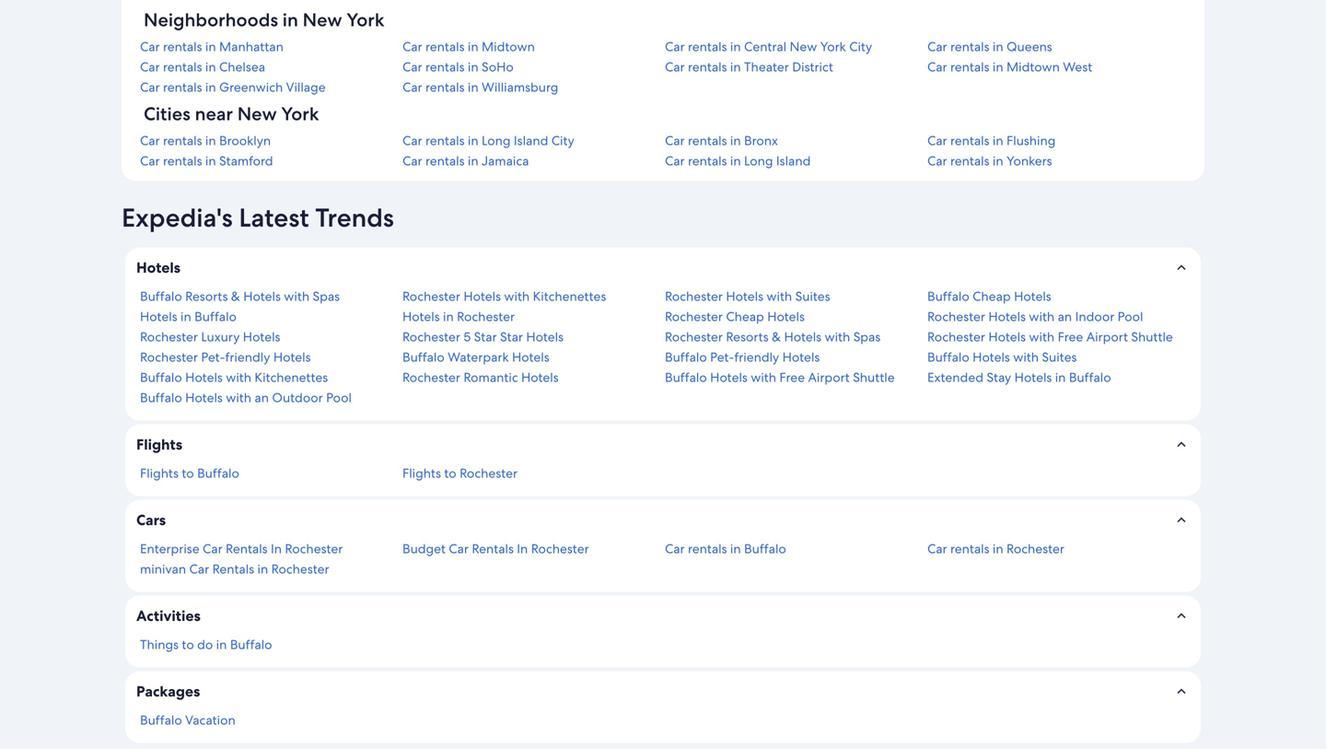Task type: describe. For each thing, give the bounding box(es) containing it.
car for car rentals in long island city
[[403, 132, 423, 149]]

rentals for car rentals in manhattan
[[163, 38, 202, 55]]

car rentals in buffalo
[[665, 540, 787, 557]]

car rentals in bronx
[[665, 132, 779, 149]]

village
[[286, 79, 326, 95]]

buffalo cheap hotels hotels in buffalo
[[140, 288, 1052, 325]]

resorts for buffalo
[[185, 288, 228, 305]]

flights for flights
[[136, 435, 183, 454]]

flights for flights to rochester
[[403, 465, 441, 481]]

car rentals in theater district link
[[665, 59, 924, 75]]

buffalo resorts & hotels with spas
[[140, 288, 340, 305]]

resorts for rochester
[[726, 329, 769, 345]]

car for car rentals in midtown
[[403, 38, 423, 55]]

buffalo waterpark hotels link
[[403, 349, 662, 365]]

car for car rentals in buffalo
[[665, 540, 685, 557]]

car rentals in flushing car rentals in stamford
[[140, 132, 1056, 169]]

rentals for car rentals in midtown
[[426, 38, 465, 55]]

packages
[[136, 682, 200, 701]]

neighborhoods in new york
[[144, 8, 385, 32]]

shuttle for rochester hotels with free airport shuttle rochester pet-friendly hotels
[[1132, 329, 1174, 345]]

activities
[[136, 606, 201, 626]]

rentals for car rentals in williamsburg
[[426, 79, 465, 95]]

car for car rentals in yonkers
[[928, 152, 948, 169]]

to for rochester
[[445, 465, 457, 481]]

car rentals in buffalo link
[[665, 540, 924, 557]]

enterprise car rentals in rochester
[[140, 540, 343, 557]]

buffalo hotels with an outdoor pool link
[[140, 389, 399, 406]]

car rentals in soho
[[403, 59, 514, 75]]

rentals for car rentals in jamaica
[[426, 152, 465, 169]]

with inside the rochester hotels with free airport shuttle rochester pet-friendly hotels
[[1030, 329, 1055, 345]]

car rentals in long island link
[[665, 152, 924, 169]]

buffalo vacation
[[140, 712, 236, 728]]

with up buffalo hotels with an outdoor pool "link"
[[226, 369, 252, 386]]

rochester hotels with an indoor pool rochester luxury hotels
[[140, 308, 1144, 345]]

rentals for car rentals in bronx
[[688, 132, 727, 149]]

rochester romantic hotels
[[403, 369, 559, 386]]

car rentals in long island city link
[[403, 132, 662, 149]]

cars button
[[125, 500, 1202, 540]]

vacation
[[185, 712, 236, 728]]

airport for rochester hotels with free airport shuttle rochester pet-friendly hotels
[[1087, 329, 1129, 345]]

car rentals in midtown west car rentals in greenwich village
[[140, 59, 1093, 95]]

extended stay hotels in buffalo link
[[928, 369, 1187, 386]]

hotels in rochester link
[[403, 308, 662, 325]]

chelsea
[[219, 59, 265, 75]]

york for neighborhoods in new york
[[347, 8, 385, 32]]

rochester cheap hotels link
[[665, 308, 924, 325]]

luxury
[[201, 329, 240, 345]]

an inside rochester hotels with an indoor pool rochester luxury hotels
[[1058, 308, 1073, 325]]

enterprise
[[140, 540, 200, 557]]

car rentals in williamsburg
[[403, 79, 559, 95]]

buffalo hotels with kitchenettes link
[[140, 369, 399, 386]]

rochester resorts & hotels with spas
[[665, 329, 881, 345]]

york for cities near new york
[[281, 102, 319, 126]]

rentals inside the car rentals in rochester minivan car rentals in rochester
[[212, 561, 254, 577]]

& for buffalo
[[231, 288, 240, 305]]

cities
[[144, 102, 191, 126]]

rochester hotels with suites
[[665, 288, 831, 305]]

pet- inside the rochester hotels with free airport shuttle rochester pet-friendly hotels
[[201, 349, 225, 365]]

car rentals in queens car rentals in chelsea
[[140, 38, 1053, 75]]

car rentals in stamford link
[[140, 152, 399, 169]]

with up hotels in buffalo link
[[284, 288, 310, 305]]

rochester hotels with kitchenettes link
[[403, 288, 662, 305]]

waterpark
[[448, 349, 509, 365]]

with up the rochester cheap hotels link
[[767, 288, 793, 305]]

rentals for car rentals in queens car rentals in chelsea
[[951, 38, 990, 55]]

indoor
[[1076, 308, 1115, 325]]

things to do in buffalo link
[[140, 636, 399, 653]]

things
[[140, 636, 179, 653]]

car for car rentals in flushing car rentals in stamford
[[928, 132, 948, 149]]

an inside extended stay hotels in buffalo buffalo hotels with an outdoor pool
[[255, 389, 269, 406]]

car rentals in theater district
[[665, 59, 834, 75]]

pool inside extended stay hotels in buffalo buffalo hotels with an outdoor pool
[[326, 389, 352, 406]]

flights button
[[125, 424, 1202, 465]]

car rentals in midtown link
[[403, 38, 662, 55]]

williamsburg
[[482, 79, 559, 95]]

buffalo pet-friendly hotels
[[665, 349, 820, 365]]

2 star from the left
[[500, 329, 523, 345]]

free for buffalo
[[780, 369, 805, 386]]

small image for flights
[[1174, 436, 1191, 453]]

car rentals in jamaica link
[[403, 152, 662, 169]]

district
[[793, 59, 834, 75]]

rochester cheap hotels
[[665, 308, 805, 325]]

buffalo hotels with suites buffalo hotels with kitchenettes
[[140, 349, 1078, 386]]

car rentals in yonkers link
[[928, 152, 1187, 169]]

near
[[195, 102, 233, 126]]

car rentals in bronx link
[[665, 132, 924, 149]]

activities button
[[125, 596, 1202, 636]]

1 star from the left
[[474, 329, 497, 345]]

hotels in rochester
[[403, 308, 515, 325]]

car rentals in manhattan
[[140, 38, 284, 55]]

hotels inside dropdown button
[[136, 258, 181, 277]]

car for car rentals in bronx
[[665, 132, 685, 149]]

car rentals in flushing link
[[928, 132, 1187, 149]]

with inside rochester hotels with an indoor pool rochester luxury hotels
[[1030, 308, 1055, 325]]

buffalo waterpark hotels
[[403, 349, 550, 365]]

buffalo hotels with free airport shuttle link
[[665, 369, 924, 386]]

rochester hotels with an indoor pool link
[[928, 308, 1187, 325]]

queens
[[1007, 38, 1053, 55]]

yonkers
[[1007, 152, 1053, 169]]

to for buffalo
[[182, 465, 194, 481]]

rochester hotels with free airport shuttle link
[[928, 329, 1187, 345]]

new for neighborhoods in new york
[[303, 8, 342, 32]]

do
[[197, 636, 213, 653]]

rentals for car rentals in yonkers
[[951, 152, 990, 169]]

tab panel containing neighborhoods in new york
[[133, 8, 1194, 197]]

car rentals in midtown
[[403, 38, 535, 55]]

car rentals in central new york city link
[[665, 38, 924, 55]]

minivan
[[140, 561, 186, 577]]

budget car rentals in rochester link
[[403, 540, 662, 557]]

rentals for car rentals in central new york city
[[688, 38, 727, 55]]

5
[[464, 329, 471, 345]]

small image for hotels
[[1174, 259, 1191, 276]]

things to do in buffalo
[[140, 636, 272, 653]]

rentals for car rentals in midtown west car rentals in greenwich village
[[951, 59, 990, 75]]

minivan car rentals in rochester link
[[140, 561, 399, 577]]

car for car rentals in jamaica
[[403, 152, 423, 169]]

expedia's latest trends
[[122, 201, 394, 235]]

car for car rentals in central new york city
[[665, 38, 685, 55]]

rochester pet-friendly hotels link
[[140, 349, 399, 365]]



Task type: vqa. For each thing, say whether or not it's contained in the screenshot.
Support
no



Task type: locate. For each thing, give the bounding box(es) containing it.
budget car rentals in rochester
[[403, 540, 589, 557]]

in inside extended stay hotels in buffalo buffalo hotels with an outdoor pool
[[1056, 369, 1066, 386]]

0 vertical spatial kitchenettes
[[533, 288, 607, 305]]

buffalo hotels with free airport shuttle
[[665, 369, 895, 386]]

flights to buffalo link
[[140, 465, 399, 481]]

pool right outdoor
[[326, 389, 352, 406]]

0 vertical spatial city
[[850, 38, 873, 55]]

friendly down the rochester luxury hotels link
[[225, 349, 270, 365]]

with up rochester hotels with free airport shuttle link
[[1030, 308, 1055, 325]]

1 horizontal spatial resorts
[[726, 329, 769, 345]]

cities near new york
[[144, 102, 319, 126]]

0 horizontal spatial long
[[482, 132, 511, 149]]

1 horizontal spatial pool
[[1118, 308, 1144, 325]]

resorts up luxury
[[185, 288, 228, 305]]

rentals for car rentals in soho
[[426, 59, 465, 75]]

rentals down enterprise car rentals in rochester
[[212, 561, 254, 577]]

with down the buffalo hotels with kitchenettes link on the left of the page
[[226, 389, 252, 406]]

rochester hotels with kitchenettes
[[403, 288, 607, 305]]

in
[[271, 540, 282, 557], [517, 540, 528, 557]]

small image
[[1174, 512, 1191, 528]]

in for enterprise car rentals in rochester
[[271, 540, 282, 557]]

cheap down rochester hotels with suites
[[726, 308, 765, 325]]

with down buffalo pet-friendly hotels
[[751, 369, 777, 386]]

rentals inside the car rentals in rochester minivan car rentals in rochester
[[951, 540, 990, 557]]

&
[[231, 288, 240, 305], [772, 329, 781, 345]]

1 vertical spatial long
[[745, 152, 774, 169]]

1 vertical spatial spas
[[854, 329, 881, 345]]

1 horizontal spatial shuttle
[[1132, 329, 1174, 345]]

small image inside 'packages' dropdown button
[[1174, 683, 1191, 700]]

star up buffalo waterpark hotels link
[[500, 329, 523, 345]]

free inside the rochester hotels with free airport shuttle rochester pet-friendly hotels
[[1058, 329, 1084, 345]]

1 vertical spatial shuttle
[[853, 369, 895, 386]]

0 vertical spatial airport
[[1087, 329, 1129, 345]]

flights to buffalo
[[140, 465, 239, 481]]

rentals for car rentals in buffalo
[[688, 540, 727, 557]]

kitchenettes inside buffalo hotels with suites buffalo hotels with kitchenettes
[[255, 369, 328, 386]]

1 horizontal spatial pet-
[[711, 349, 735, 365]]

enterprise car rentals in rochester link
[[140, 540, 399, 557]]

0 vertical spatial &
[[231, 288, 240, 305]]

spas for rochester resorts & hotels with spas
[[854, 329, 881, 345]]

resorts
[[185, 288, 228, 305], [726, 329, 769, 345]]

jamaica
[[482, 152, 529, 169]]

car rentals in rochester minivan car rentals in rochester
[[140, 540, 1065, 577]]

shuttle inside the rochester hotels with free airport shuttle rochester pet-friendly hotels
[[1132, 329, 1174, 345]]

1 horizontal spatial new
[[303, 8, 342, 32]]

car for car rentals in soho
[[403, 59, 423, 75]]

rentals for car rentals in rochester minivan car rentals in rochester
[[951, 540, 990, 557]]

tab panel
[[133, 8, 1194, 197]]

1 horizontal spatial city
[[850, 38, 873, 55]]

car rentals in long island city
[[403, 132, 575, 149]]

island down car rentals in bronx link
[[777, 152, 811, 169]]

new for cities near new york
[[237, 102, 277, 126]]

suites up the rochester cheap hotels link
[[796, 288, 831, 305]]

to up enterprise
[[182, 465, 194, 481]]

1 vertical spatial an
[[255, 389, 269, 406]]

rentals right budget
[[472, 540, 514, 557]]

small image inside flights dropdown button
[[1174, 436, 1191, 453]]

0 horizontal spatial an
[[255, 389, 269, 406]]

1 friendly from the left
[[225, 349, 270, 365]]

0 horizontal spatial midtown
[[482, 38, 535, 55]]

flights inside flights dropdown button
[[136, 435, 183, 454]]

neighborhoods
[[144, 8, 278, 32]]

0 vertical spatial long
[[482, 132, 511, 149]]

with down rochester hotels with free airport shuttle link
[[1014, 349, 1039, 365]]

2 small image from the top
[[1174, 436, 1191, 453]]

1 horizontal spatial island
[[777, 152, 811, 169]]

kitchenettes up hotels in rochester link
[[533, 288, 607, 305]]

0 horizontal spatial resorts
[[185, 288, 228, 305]]

free for rochester
[[1058, 329, 1084, 345]]

0 vertical spatial free
[[1058, 329, 1084, 345]]

1 small image from the top
[[1174, 259, 1191, 276]]

cheap
[[973, 288, 1011, 305], [726, 308, 765, 325]]

shuttle
[[1132, 329, 1174, 345], [853, 369, 895, 386]]

central
[[745, 38, 787, 55]]

in down flights to rochester link
[[517, 540, 528, 557]]

1 in from the left
[[271, 540, 282, 557]]

expedia's
[[122, 201, 233, 235]]

long down bronx
[[745, 152, 774, 169]]

flights up budget
[[403, 465, 441, 481]]

in up minivan car rentals in rochester link
[[271, 540, 282, 557]]

to up budget
[[445, 465, 457, 481]]

spas up hotels in buffalo link
[[313, 288, 340, 305]]

an
[[1058, 308, 1073, 325], [255, 389, 269, 406]]

with up hotels in rochester link
[[504, 288, 530, 305]]

star right 5
[[474, 329, 497, 345]]

1 horizontal spatial in
[[517, 540, 528, 557]]

greenwich
[[219, 79, 283, 95]]

1 horizontal spatial free
[[1058, 329, 1084, 345]]

1 vertical spatial pool
[[326, 389, 352, 406]]

1 vertical spatial midtown
[[1007, 59, 1060, 75]]

flights up cars
[[140, 465, 179, 481]]

& for rochester
[[772, 329, 781, 345]]

0 vertical spatial shuttle
[[1132, 329, 1174, 345]]

cheap up rochester hotels with an indoor pool link
[[973, 288, 1011, 305]]

an up rochester hotels with free airport shuttle link
[[1058, 308, 1073, 325]]

city up car rentals in theater district link
[[850, 38, 873, 55]]

small image for packages
[[1174, 683, 1191, 700]]

flights for flights to buffalo
[[140, 465, 179, 481]]

airport inside the rochester hotels with free airport shuttle rochester pet-friendly hotels
[[1087, 329, 1129, 345]]

small image inside hotels dropdown button
[[1174, 259, 1191, 276]]

0 horizontal spatial shuttle
[[853, 369, 895, 386]]

2 vertical spatial york
[[281, 102, 319, 126]]

rentals for car rentals in theater district
[[688, 59, 727, 75]]

friendly down rochester resorts & hotels with spas
[[735, 349, 780, 365]]

0 horizontal spatial suites
[[796, 288, 831, 305]]

long for car rentals in long island
[[745, 152, 774, 169]]

0 vertical spatial new
[[303, 8, 342, 32]]

0 horizontal spatial star
[[474, 329, 497, 345]]

1 horizontal spatial long
[[745, 152, 774, 169]]

cheap for rochester
[[726, 308, 765, 325]]

0 vertical spatial island
[[514, 132, 549, 149]]

1 vertical spatial resorts
[[726, 329, 769, 345]]

car rentals in soho link
[[403, 59, 662, 75]]

west
[[1064, 59, 1093, 75]]

in
[[283, 8, 298, 32], [205, 38, 216, 55], [468, 38, 479, 55], [731, 38, 741, 55], [993, 38, 1004, 55], [205, 59, 216, 75], [468, 59, 479, 75], [731, 59, 741, 75], [993, 59, 1004, 75], [205, 79, 216, 95], [468, 79, 479, 95], [205, 132, 216, 149], [468, 132, 479, 149], [731, 132, 741, 149], [993, 132, 1004, 149], [205, 152, 216, 169], [468, 152, 479, 169], [731, 152, 741, 169], [993, 152, 1004, 169], [181, 308, 191, 325], [443, 308, 454, 325], [1056, 369, 1066, 386], [731, 540, 741, 557], [993, 540, 1004, 557], [258, 561, 268, 577], [216, 636, 227, 653]]

suites inside buffalo hotels with suites buffalo hotels with kitchenettes
[[1043, 349, 1078, 365]]

in for budget car rentals in rochester
[[517, 540, 528, 557]]

flights
[[136, 435, 183, 454], [140, 465, 179, 481], [403, 465, 441, 481]]

2 horizontal spatial york
[[821, 38, 847, 55]]

flights to rochester link
[[403, 465, 662, 481]]

0 horizontal spatial airport
[[809, 369, 850, 386]]

suites up extended stay hotels in buffalo link
[[1043, 349, 1078, 365]]

airport down indoor
[[1087, 329, 1129, 345]]

spas down the rochester cheap hotels link
[[854, 329, 881, 345]]

1 horizontal spatial airport
[[1087, 329, 1129, 345]]

new down greenwich
[[237, 102, 277, 126]]

rochester hotels with suites link
[[665, 288, 924, 305]]

1 horizontal spatial friendly
[[735, 349, 780, 365]]

1 vertical spatial new
[[790, 38, 818, 55]]

midtown for car rentals in midtown west car rentals in greenwich village
[[1007, 59, 1060, 75]]

car rentals in brooklyn link
[[140, 132, 399, 149]]

buffalo cheap hotels link
[[928, 288, 1187, 305]]

rentals for car rentals in brooklyn
[[163, 132, 202, 149]]

0 vertical spatial an
[[1058, 308, 1073, 325]]

long for car rentals in long island city
[[482, 132, 511, 149]]

0 vertical spatial suites
[[796, 288, 831, 305]]

rochester resorts & hotels with spas link
[[665, 329, 924, 345]]

outdoor
[[272, 389, 323, 406]]

0 horizontal spatial pet-
[[201, 349, 225, 365]]

to for do
[[182, 636, 194, 653]]

0 horizontal spatial york
[[281, 102, 319, 126]]

0 horizontal spatial city
[[552, 132, 575, 149]]

1 vertical spatial york
[[821, 38, 847, 55]]

car rentals in central new york city
[[665, 38, 873, 55]]

budget
[[403, 540, 446, 557]]

brooklyn
[[219, 132, 271, 149]]

midtown for car rentals in midtown
[[482, 38, 535, 55]]

spas
[[313, 288, 340, 305], [854, 329, 881, 345]]

0 horizontal spatial pool
[[326, 389, 352, 406]]

pool
[[1118, 308, 1144, 325], [326, 389, 352, 406]]

island up car rentals in jamaica link
[[514, 132, 549, 149]]

star
[[474, 329, 497, 345], [500, 329, 523, 345]]

flights to rochester
[[403, 465, 518, 481]]

with up buffalo hotels with suites link
[[1030, 329, 1055, 345]]

1 vertical spatial free
[[780, 369, 805, 386]]

suites for buffalo hotels with suites buffalo hotels with kitchenettes
[[1043, 349, 1078, 365]]

car rentals in queens link
[[928, 38, 1187, 55]]

1 horizontal spatial suites
[[1043, 349, 1078, 365]]

1 vertical spatial &
[[772, 329, 781, 345]]

car for car rentals in theater district
[[665, 59, 685, 75]]

0 horizontal spatial free
[[780, 369, 805, 386]]

new up "car rentals in manhattan" link in the top of the page
[[303, 8, 342, 32]]

rentals for car rentals in long island
[[688, 152, 727, 169]]

2 pet- from the left
[[711, 349, 735, 365]]

car for car rentals in williamsburg
[[403, 79, 423, 95]]

rentals for budget
[[472, 540, 514, 557]]

cars
[[136, 510, 166, 530]]

car for car rentals in midtown west car rentals in greenwich village
[[928, 59, 948, 75]]

car for car rentals in brooklyn
[[140, 132, 160, 149]]

long up jamaica
[[482, 132, 511, 149]]

long
[[482, 132, 511, 149], [745, 152, 774, 169]]

car rentals in jamaica
[[403, 152, 529, 169]]

pet- down rochester cheap hotels
[[711, 349, 735, 365]]

to left do at left bottom
[[182, 636, 194, 653]]

0 horizontal spatial in
[[271, 540, 282, 557]]

kitchenettes up outdoor
[[255, 369, 328, 386]]

pool inside rochester hotels with an indoor pool rochester luxury hotels
[[1118, 308, 1144, 325]]

free up buffalo hotels with suites link
[[1058, 329, 1084, 345]]

1 vertical spatial island
[[777, 152, 811, 169]]

0 horizontal spatial new
[[237, 102, 277, 126]]

flights up flights to buffalo
[[136, 435, 183, 454]]

car for car rentals in manhattan
[[140, 38, 160, 55]]

midtown inside car rentals in midtown west car rentals in greenwich village
[[1007, 59, 1060, 75]]

& up hotels in buffalo link
[[231, 288, 240, 305]]

1 horizontal spatial an
[[1058, 308, 1073, 325]]

2 friendly from the left
[[735, 349, 780, 365]]

1 vertical spatial suites
[[1043, 349, 1078, 365]]

island for car rentals in long island city
[[514, 132, 549, 149]]

shuttle for buffalo hotels with free airport shuttle
[[853, 369, 895, 386]]

1 horizontal spatial midtown
[[1007, 59, 1060, 75]]

0 vertical spatial spas
[[313, 288, 340, 305]]

pool right indoor
[[1118, 308, 1144, 325]]

0 horizontal spatial cheap
[[726, 308, 765, 325]]

suites for rochester hotels with suites
[[796, 288, 831, 305]]

car rentals in manhattan link
[[140, 38, 399, 55]]

pet-
[[201, 349, 225, 365], [711, 349, 735, 365]]

0 vertical spatial york
[[347, 8, 385, 32]]

4 small image from the top
[[1174, 683, 1191, 700]]

hotels
[[136, 258, 181, 277], [244, 288, 281, 305], [464, 288, 501, 305], [726, 288, 764, 305], [1015, 288, 1052, 305], [140, 308, 177, 325], [403, 308, 440, 325], [768, 308, 805, 325], [989, 308, 1026, 325], [243, 329, 281, 345], [526, 329, 564, 345], [785, 329, 822, 345], [989, 329, 1026, 345], [274, 349, 311, 365], [512, 349, 550, 365], [783, 349, 820, 365], [973, 349, 1011, 365], [185, 369, 223, 386], [522, 369, 559, 386], [711, 369, 748, 386], [1015, 369, 1053, 386], [185, 389, 223, 406]]

rentals for car rentals in flushing car rentals in stamford
[[951, 132, 990, 149]]

0 vertical spatial cheap
[[973, 288, 1011, 305]]

buffalo pet-friendly hotels link
[[665, 349, 924, 365]]

1 vertical spatial kitchenettes
[[255, 369, 328, 386]]

rochester romantic hotels link
[[403, 369, 662, 386]]

packages button
[[125, 671, 1202, 712]]

1 pet- from the left
[[201, 349, 225, 365]]

with up buffalo pet-friendly hotels "link"
[[825, 329, 851, 345]]

rochester luxury hotels link
[[140, 329, 399, 345]]

car rentals in long island
[[665, 152, 811, 169]]

& up buffalo pet-friendly hotels "link"
[[772, 329, 781, 345]]

airport for buffalo hotels with free airport shuttle
[[809, 369, 850, 386]]

midtown up soho
[[482, 38, 535, 55]]

car
[[140, 38, 160, 55], [403, 38, 423, 55], [665, 38, 685, 55], [928, 38, 948, 55], [140, 59, 160, 75], [403, 59, 423, 75], [665, 59, 685, 75], [928, 59, 948, 75], [140, 79, 160, 95], [403, 79, 423, 95], [140, 132, 160, 149], [403, 132, 423, 149], [665, 132, 685, 149], [928, 132, 948, 149], [140, 152, 160, 169], [403, 152, 423, 169], [665, 152, 685, 169], [928, 152, 948, 169], [203, 540, 223, 557], [449, 540, 469, 557], [665, 540, 685, 557], [928, 540, 948, 557], [189, 561, 209, 577]]

pet- down luxury
[[201, 349, 225, 365]]

rentals for car rentals in long island city
[[426, 132, 465, 149]]

cheap inside "buffalo cheap hotels hotels in buffalo"
[[973, 288, 1011, 305]]

resorts up buffalo pet-friendly hotels
[[726, 329, 769, 345]]

island for car rentals in long island
[[777, 152, 811, 169]]

rentals up minivan car rentals in rochester link
[[226, 540, 268, 557]]

midtown
[[482, 38, 535, 55], [1007, 59, 1060, 75]]

soho
[[482, 59, 514, 75]]

3 small image from the top
[[1174, 608, 1191, 624]]

1 horizontal spatial kitchenettes
[[533, 288, 607, 305]]

1 horizontal spatial star
[[500, 329, 523, 345]]

1 horizontal spatial york
[[347, 8, 385, 32]]

1 horizontal spatial spas
[[854, 329, 881, 345]]

rentals
[[163, 38, 202, 55], [426, 38, 465, 55], [688, 38, 727, 55], [951, 38, 990, 55], [163, 59, 202, 75], [426, 59, 465, 75], [688, 59, 727, 75], [951, 59, 990, 75], [163, 79, 202, 95], [426, 79, 465, 95], [163, 132, 202, 149], [426, 132, 465, 149], [688, 132, 727, 149], [951, 132, 990, 149], [163, 152, 202, 169], [426, 152, 465, 169], [688, 152, 727, 169], [951, 152, 990, 169], [688, 540, 727, 557], [951, 540, 990, 557]]

0 horizontal spatial island
[[514, 132, 549, 149]]

1 horizontal spatial &
[[772, 329, 781, 345]]

bronx
[[745, 132, 779, 149]]

0 vertical spatial pool
[[1118, 308, 1144, 325]]

airport down buffalo pet-friendly hotels "link"
[[809, 369, 850, 386]]

friendly inside the rochester hotels with free airport shuttle rochester pet-friendly hotels
[[225, 349, 270, 365]]

rentals
[[226, 540, 268, 557], [472, 540, 514, 557], [212, 561, 254, 577]]

rochester 5 star star hotels
[[403, 329, 564, 345]]

latest
[[239, 201, 309, 235]]

car rentals in yonkers
[[928, 152, 1053, 169]]

midtown down queens
[[1007, 59, 1060, 75]]

2 vertical spatial new
[[237, 102, 277, 126]]

buffalo resorts & hotels with spas link
[[140, 288, 399, 305]]

spas for buffalo resorts & hotels with spas
[[313, 288, 340, 305]]

car for car rentals in long island
[[665, 152, 685, 169]]

buffalo vacation link
[[140, 712, 399, 728]]

1 vertical spatial airport
[[809, 369, 850, 386]]

free down buffalo pet-friendly hotels "link"
[[780, 369, 805, 386]]

to
[[182, 465, 194, 481], [445, 465, 457, 481], [182, 636, 194, 653]]

small image
[[1174, 259, 1191, 276], [1174, 436, 1191, 453], [1174, 608, 1191, 624], [1174, 683, 1191, 700]]

2 horizontal spatial new
[[790, 38, 818, 55]]

in inside "buffalo cheap hotels hotels in buffalo"
[[181, 308, 191, 325]]

with inside extended stay hotels in buffalo buffalo hotels with an outdoor pool
[[226, 389, 252, 406]]

car rentals in greenwich village link
[[140, 79, 399, 95]]

new up car rentals in theater district link
[[790, 38, 818, 55]]

an down the buffalo hotels with kitchenettes link on the left of the page
[[255, 389, 269, 406]]

stamford
[[219, 152, 273, 169]]

small image for activities
[[1174, 608, 1191, 624]]

extended
[[928, 369, 984, 386]]

free
[[1058, 329, 1084, 345], [780, 369, 805, 386]]

0 horizontal spatial spas
[[313, 288, 340, 305]]

city up car rentals in jamaica link
[[552, 132, 575, 149]]

1 vertical spatial city
[[552, 132, 575, 149]]

hotels button
[[125, 247, 1202, 288]]

hotels in buffalo link
[[140, 308, 399, 325]]

1 horizontal spatial cheap
[[973, 288, 1011, 305]]

rochester hotels with free airport shuttle rochester pet-friendly hotels
[[140, 329, 1174, 365]]

car for car rentals in queens car rentals in chelsea
[[928, 38, 948, 55]]

0 horizontal spatial friendly
[[225, 349, 270, 365]]

car rentals in williamsburg link
[[403, 79, 662, 95]]

small image inside activities dropdown button
[[1174, 608, 1191, 624]]

car for car rentals in rochester minivan car rentals in rochester
[[928, 540, 948, 557]]

0 vertical spatial midtown
[[482, 38, 535, 55]]

0 horizontal spatial &
[[231, 288, 240, 305]]

rentals for enterprise
[[226, 540, 268, 557]]

theater
[[745, 59, 789, 75]]

2 in from the left
[[517, 540, 528, 557]]

extended stay hotels in buffalo buffalo hotels with an outdoor pool
[[140, 369, 1112, 406]]

0 horizontal spatial kitchenettes
[[255, 369, 328, 386]]

1 vertical spatial cheap
[[726, 308, 765, 325]]

0 vertical spatial resorts
[[185, 288, 228, 305]]

cheap for buffalo
[[973, 288, 1011, 305]]



